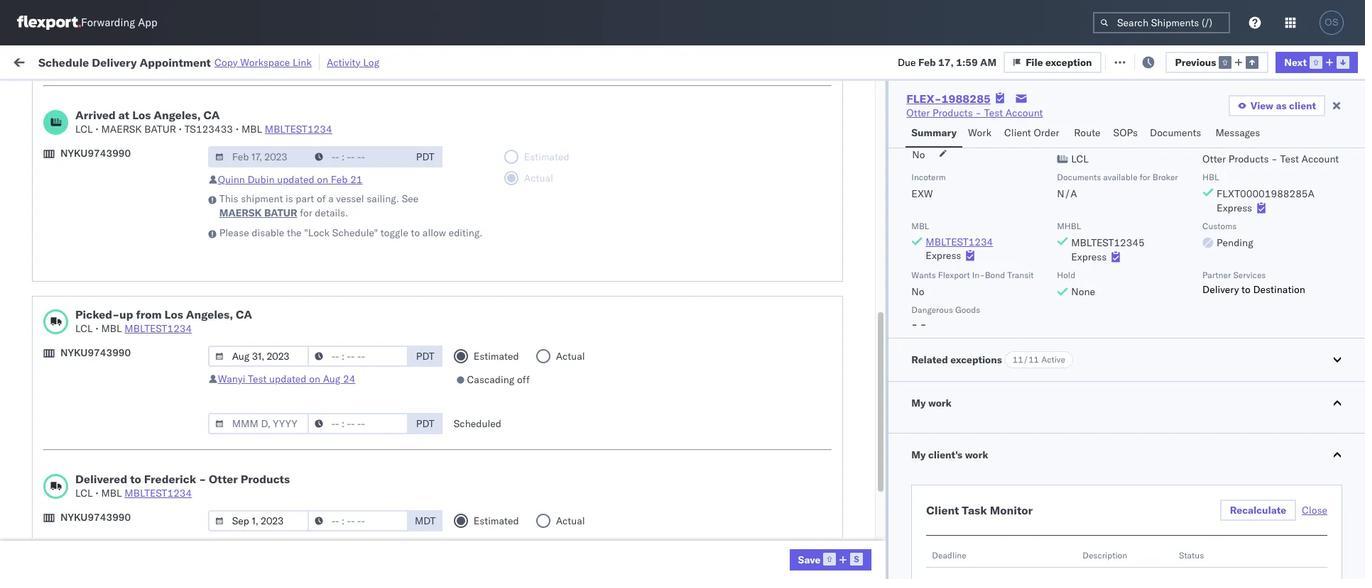 Task type: describe. For each thing, give the bounding box(es) containing it.
ready
[[109, 88, 134, 98]]

flexport. image
[[17, 16, 81, 30]]

deadline inside button
[[241, 116, 275, 126]]

2 2001714 from the top
[[858, 243, 901, 256]]

5 ocean from the top
[[459, 431, 488, 444]]

summary
[[912, 126, 957, 139]]

feb up 11:30 am cst, feb 24, 2023
[[309, 400, 326, 412]]

11:30
[[241, 431, 269, 444]]

maersk inside arrived at los angeles, ca lcl • maersk batur • ts123433 • mbl mbltest1234
[[101, 123, 142, 136]]

2023 right 28,
[[347, 525, 371, 537]]

3 resize handle column header from the left
[[435, 110, 452, 580]]

3 pdt from the top
[[416, 418, 434, 431]]

on up this shipment is part of a vessel sailing. see maersk batur for details.
[[317, 173, 328, 186]]

1911408 for 1:59 am cst, feb 15, 2023
[[858, 118, 901, 131]]

services
[[1234, 270, 1266, 281]]

pickup down upload proof of delivery button
[[77, 524, 108, 537]]

feb down 11:30 am cst, feb 24, 2023
[[309, 462, 326, 475]]

schedule pickup from los angeles international airport link
[[33, 204, 214, 232]]

7 resize handle column header from the left
[[901, 110, 918, 580]]

of inside this shipment is part of a vessel sailing. see maersk batur for details.
[[317, 193, 326, 205]]

017482927423 for 11:00 am cst, feb 25, 2023
[[1023, 493, 1097, 506]]

delivery up the ready
[[92, 55, 137, 69]]

next
[[1285, 56, 1307, 69]]

feb left 22,
[[309, 368, 326, 381]]

2 wanyi test updated on aug 24 from the top
[[218, 538, 355, 551]]

schedule"
[[332, 227, 378, 239]]

test inside otter products - test account incoterm exw
[[1281, 153, 1299, 166]]

confirm for 11:30 am cst, feb 24, 2023
[[33, 430, 69, 443]]

lcl inside arrived at los angeles, ca lcl • maersk batur • ts123433 • mbl mbltest1234
[[75, 123, 93, 136]]

as
[[1276, 99, 1287, 112]]

container numbers button
[[918, 107, 1001, 133]]

delivery inside button
[[72, 461, 108, 474]]

1 vertical spatial deadline
[[932, 551, 967, 561]]

2023 for schedule pickup from los angeles, ca link corresponding to 1:59 am cst, feb 22, 2023
[[347, 368, 371, 381]]

1:59 for 'schedule pickup from los angeles, ca' button related to 1:59 am cst, feb 17, 2023
[[241, 181, 263, 194]]

2 fcl from the top
[[491, 368, 509, 381]]

pm for schedule pickup from los angeles international airport
[[265, 212, 281, 225]]

mhbl
[[1057, 221, 1082, 232]]

see
[[402, 193, 419, 205]]

confirm delivery link
[[33, 461, 108, 475]]

4 resize handle column header from the left
[[533, 110, 550, 580]]

demo
[[597, 525, 623, 537]]

0 vertical spatial to
[[411, 227, 420, 239]]

import work button
[[115, 45, 186, 77]]

products inside otter products - test account incoterm exw
[[1229, 153, 1269, 166]]

17, for flex-1988285
[[329, 181, 344, 194]]

feb left '21'
[[331, 173, 348, 186]]

flex-1977428 for schedule delivery appointment
[[828, 337, 901, 350]]

wi
[[1245, 118, 1255, 131]]

exw
[[912, 188, 933, 200]]

otter down ping at the top left of page
[[557, 181, 580, 194]]

2 flex-2150210 from the top
[[828, 493, 901, 506]]

messages
[[1216, 126, 1261, 139]]

international
[[33, 218, 90, 231]]

1:59 am cst, feb 17, 2023 for schedule pickup from los angeles, ca
[[241, 181, 371, 194]]

of inside button
[[94, 493, 103, 506]]

pickup left up
[[77, 305, 108, 318]]

test123
[[1023, 368, 1064, 381]]

work button
[[963, 120, 999, 148]]

2 off from the top
[[517, 539, 530, 551]]

am for 'schedule pickup from los angeles, ca' button corresponding to 1:59 am cst, feb 22, 2023
[[265, 368, 282, 381]]

ca inside arrived at los angeles, ca lcl • maersk batur • ts123433 • mbl mbltest1234
[[204, 108, 220, 122]]

my client's work button
[[889, 434, 1366, 477]]

0 vertical spatial work
[[41, 52, 77, 71]]

shipment
[[241, 193, 283, 205]]

angeles, inside picked-up from los angeles, ca lcl • mbl mbltest1234
[[186, 308, 233, 322]]

2023 right 20,
[[346, 275, 370, 287]]

1:59 am cst, feb 28, 2023
[[241, 525, 371, 537]]

017482927423 for 2:00 pm cst, feb 20, 2023
[[1023, 275, 1097, 287]]

1 resize handle column header from the left
[[216, 110, 233, 580]]

4 schedule pickup from los angeles, ca from the top
[[33, 524, 208, 537]]

am up otter products - test account link in the top of the page
[[981, 56, 997, 69]]

feb up 28,
[[315, 493, 332, 506]]

available
[[1104, 172, 1138, 183]]

0 horizontal spatial my work
[[14, 52, 77, 71]]

n/a
[[1057, 188, 1078, 200]]

mbl inside delivered to frederick - otter products lcl • mbl mbltest1234
[[101, 487, 122, 500]]

monitor
[[990, 504, 1033, 518]]

4 ocean from the top
[[459, 368, 488, 381]]

schedule delivery appointment button for 1:59 am cst, feb 15, 2023
[[33, 117, 175, 133]]

status for status
[[1179, 551, 1204, 561]]

1 cascading off from the top
[[467, 374, 530, 386]]

feb up '1:59 am cst, feb 22, 2023'
[[308, 337, 325, 350]]

1911408 for 2:00 am cst, feb 25, 2023
[[858, 462, 901, 475]]

17, for flex-2006134
[[329, 150, 344, 162]]

description
[[1083, 551, 1128, 561]]

205 on track
[[327, 55, 385, 68]]

filtered
[[14, 87, 49, 100]]

am for 1:59 am cst, feb 24, 2023 "confirm pickup from los angeles, ca" button
[[265, 400, 282, 412]]

1 horizontal spatial file
[[1122, 55, 1140, 68]]

2 ocean fcl from the top
[[459, 368, 509, 381]]

2 integration test account - western digital from the top
[[654, 243, 845, 256]]

confirm pickup from los angeles, ca link for 1:59 am cst, feb 17, 2023
[[33, 148, 202, 162]]

customs inside button
[[68, 274, 107, 287]]

2 ag from the left
[[794, 275, 807, 287]]

0 horizontal spatial flexport
[[557, 525, 594, 537]]

editing.
[[449, 227, 483, 239]]

1 horizontal spatial otter products - test account
[[907, 107, 1043, 119]]

air
[[459, 275, 472, 287]]

sops
[[1114, 126, 1138, 139]]

1 integration test account - western digital from the top
[[654, 212, 845, 225]]

maeu1234567 for confirm pickup from los angeles, ca
[[925, 431, 997, 443]]

1 wanyi test updated on aug 24 from the top
[[218, 373, 355, 386]]

0 vertical spatial updated
[[277, 173, 314, 186]]

express for mbltest12345
[[1072, 251, 1107, 264]]

8 resize handle column header from the left
[[999, 110, 1016, 580]]

container numbers
[[925, 110, 963, 132]]

ocean fcl for ping
[[459, 150, 509, 162]]

delivery down delivered
[[106, 493, 142, 506]]

1 ag from the left
[[696, 275, 710, 287]]

2 vertical spatial updated
[[269, 538, 307, 551]]

batur inside this shipment is part of a vessel sailing. see maersk batur for details.
[[264, 207, 297, 220]]

2 -- from the top
[[1023, 556, 1035, 569]]

due
[[898, 56, 916, 69]]

destination
[[1254, 283, 1306, 296]]

1 wanyi from the top
[[218, 373, 245, 386]]

11 resize handle column header from the left
[[1329, 110, 1346, 580]]

mbltest1234 button for picked-up from los angeles, ca
[[125, 323, 192, 335]]

assignment
[[1283, 118, 1335, 131]]

mbltest1234 up in-
[[926, 236, 993, 249]]

"lock
[[304, 227, 330, 239]]

2 integration test account - on ag from the left
[[654, 275, 807, 287]]

11/11
[[1013, 355, 1039, 365]]

demo123 for 1:59 am cst, feb 15, 2023
[[1023, 118, 1071, 131]]

1 flex-2001714 from the top
[[828, 212, 901, 225]]

quinn
[[218, 173, 245, 186]]

upload for upload customs clearance documents
[[33, 274, 65, 287]]

details.
[[315, 207, 348, 220]]

from for mbltest1234
[[111, 180, 131, 193]]

operator
[[1211, 116, 1245, 126]]

3 ocean from the top
[[459, 337, 488, 350]]

mbltest1234 button for arrived at los angeles, ca
[[265, 123, 332, 136]]

pdt for 24
[[416, 350, 434, 363]]

angeles, inside arrived at los angeles, ca lcl • maersk batur • ts123433 • mbl mbltest1234
[[154, 108, 201, 122]]

sailing.
[[367, 193, 399, 205]]

delivery down the ready
[[77, 118, 114, 130]]

2023 for confirm pickup from los angeles, ca link corresponding to 11:30 am cst, feb 24, 2023
[[353, 431, 377, 444]]

fcl for ping - test entity
[[491, 150, 509, 162]]

save
[[798, 554, 821, 567]]

1 digital from the top
[[816, 212, 845, 225]]

order
[[1034, 126, 1060, 139]]

pm for schedule delivery appointment
[[265, 337, 281, 350]]

pickup for testmbl123
[[72, 149, 102, 162]]

work inside work button
[[968, 126, 992, 139]]

am for upload proof of delivery button
[[271, 493, 288, 506]]

2 24 from the top
[[343, 538, 355, 551]]

0 horizontal spatial 1988285
[[858, 181, 901, 194]]

1 horizontal spatial 1988285
[[942, 92, 991, 106]]

dangerous
[[912, 305, 953, 315]]

work inside import work button
[[155, 55, 180, 68]]

0 vertical spatial my
[[14, 52, 37, 71]]

on down the 1:59 am cst, feb 28, 2023
[[309, 538, 320, 551]]

am for confirm delivery button
[[265, 462, 282, 475]]

17, up flex-1988285 link
[[939, 56, 954, 69]]

1 -- from the top
[[1023, 525, 1035, 537]]

mbltest1234 inside arrived at los angeles, ca lcl • maersk batur • ts123433 • mbl mbltest1234
[[265, 123, 332, 136]]

batur inside arrived at los angeles, ca lcl • maersk batur • ts123433 • mbl mbltest1234
[[144, 123, 176, 136]]

app
[[138, 16, 157, 29]]

am down 11:00
[[265, 525, 282, 537]]

risk
[[294, 55, 311, 68]]

0 horizontal spatial for
[[136, 88, 148, 98]]

maeu1234567 for schedule delivery appointment
[[925, 337, 997, 350]]

1 integration test account - on ag from the left
[[557, 275, 710, 287]]

1 -- : -- -- text field from the top
[[307, 146, 408, 168]]

1 horizontal spatial file exception
[[1122, 55, 1189, 68]]

25, for 2:00 am cst, feb 25, 2023
[[329, 462, 344, 475]]

mbltest1234 button for delivered to frederick - otter products
[[125, 487, 192, 500]]

1 horizontal spatial exception
[[1142, 55, 1189, 68]]

4 schedule pickup from los angeles, ca link from the top
[[33, 523, 208, 537]]

nyku9743990 for arrived at los angeles, ca
[[60, 147, 131, 160]]

os button
[[1316, 6, 1348, 39]]

2:00 pm cst, feb 20, 2023
[[241, 275, 370, 287]]

20
[[1230, 118, 1243, 131]]

feb left 28,
[[309, 525, 326, 537]]

- inside delivered to frederick - otter products lcl • mbl mbltest1234
[[199, 472, 206, 487]]

mbltest1234 down 'testmbl123'
[[1023, 181, 1090, 194]]

previous button
[[1166, 52, 1269, 73]]

2 western from the top
[[776, 243, 814, 256]]

confirm pickup from los angeles, ca link for 11:30 am cst, feb 24, 2023
[[33, 429, 202, 444]]

2 cascading from the top
[[467, 539, 515, 551]]

1 mawb1234 from the top
[[1023, 212, 1078, 225]]

1:59 am cst, feb 17, 2023 for confirm pickup from los angeles, ca
[[241, 150, 371, 162]]

flex-1911408 for 1:59 am cst, feb 15, 2023
[[828, 118, 901, 131]]

1 cascading from the top
[[467, 374, 515, 386]]

6 resize handle column header from the left
[[781, 110, 798, 580]]

• inside picked-up from los angeles, ca lcl • mbl mbltest1234
[[95, 323, 99, 335]]

documents for documents
[[1150, 126, 1202, 139]]

1:59 am cst, feb 15, 2023
[[241, 118, 371, 131]]

2 flex-2001714 from the top
[[828, 243, 901, 256]]

MMM D, YYYY text field
[[208, 146, 309, 168]]

client order button
[[999, 120, 1069, 148]]

this
[[219, 193, 238, 205]]

feb up "lock
[[308, 212, 325, 225]]

1 mmm d, yyyy text field from the top
[[208, 346, 309, 367]]

1919147
[[858, 525, 901, 537]]

2023 for schedule pickup from los angeles international airport link
[[346, 212, 370, 225]]

schedule delivery appointment for 1:59
[[33, 118, 175, 130]]

dubin
[[248, 173, 275, 186]]

is
[[286, 193, 293, 205]]

mbl inside picked-up from los angeles, ca lcl • mbl mbltest1234
[[101, 323, 122, 335]]

2 cascading off from the top
[[467, 539, 530, 551]]

confirm for 2:00 am cst, feb 25, 2023
[[33, 461, 69, 474]]

for inside this shipment is part of a vessel sailing. see maersk batur for details.
[[300, 207, 312, 220]]

messages button
[[1210, 120, 1268, 148]]

maersk inside this shipment is part of a vessel sailing. see maersk batur for details.
[[219, 207, 262, 220]]

feb left 20,
[[308, 275, 325, 287]]

snoozed : no
[[297, 88, 348, 98]]

workspace
[[240, 56, 290, 69]]

on left log
[[348, 55, 360, 68]]

schedule pickup from los angeles international airport
[[33, 204, 188, 231]]

1 24 from the top
[[343, 373, 355, 386]]

2 schedule delivery appointment link from the top
[[33, 242, 175, 256]]

• down arrived on the top left of the page
[[95, 123, 99, 136]]

2:00 for 2:00 pm cst, feb 20, 2023
[[241, 275, 263, 287]]

save button
[[790, 550, 872, 571]]

container
[[925, 110, 963, 121]]

feb down 1:59 am cst, feb 15, 2023
[[309, 150, 326, 162]]

2 on from the left
[[776, 275, 791, 287]]

mofu0618318
[[925, 149, 997, 162]]

5 resize handle column header from the left
[[630, 110, 647, 580]]

28,
[[329, 525, 344, 537]]

numbers for mbl/mawb numbers
[[1074, 116, 1110, 126]]

2 digital from the top
[[816, 243, 845, 256]]

schedule delivery appointment for 9:30
[[33, 336, 175, 349]]

on left 22,
[[309, 373, 320, 386]]

1:59 am cst, feb 22, 2023
[[241, 368, 371, 381]]

flxt00001977428a for 11:30 am cst, feb 24, 2023
[[1023, 431, 1121, 444]]

schedule pickup from los angeles, ca button for 1:59 am cst, feb 22, 2023
[[33, 367, 208, 383]]

consignee
[[625, 525, 673, 537]]

this shipment is part of a vessel sailing. see maersk batur for details.
[[219, 193, 419, 220]]

schedule pickup from los angeles, ca link for 9:30 pm cst, feb 21, 2023
[[33, 304, 208, 319]]

clearance
[[110, 274, 156, 287]]

flex-1919147
[[828, 525, 901, 537]]

0 horizontal spatial file
[[1026, 56, 1043, 69]]

ocean fcl for flexport
[[459, 525, 509, 537]]

feb right due
[[919, 56, 936, 69]]

otter products - test account link
[[907, 106, 1043, 120]]

batch action
[[1285, 55, 1347, 68]]

2 aug from the top
[[323, 538, 341, 551]]

progress
[[223, 88, 258, 98]]

10 resize handle column header from the left
[[1284, 110, 1301, 580]]

2 pm from the top
[[265, 275, 281, 287]]

pickup for test123
[[77, 368, 108, 380]]

appointment up the 'status : ready for work, blocked, in progress'
[[140, 55, 211, 69]]

pending
[[1217, 237, 1254, 249]]

schedule delivery appointment button for 9:30 pm cst, feb 21, 2023
[[33, 336, 175, 351]]

snoozed
[[297, 88, 330, 98]]

3 mmm d, yyyy text field from the top
[[208, 511, 309, 532]]

0 vertical spatial flex-1988285
[[907, 92, 991, 106]]

testmbl123
[[1023, 150, 1085, 162]]

demo123 for 1:59 am cst, feb 24, 2023
[[1023, 400, 1071, 412]]

ca inside picked-up from los angeles, ca lcl • mbl mbltest1234
[[236, 308, 252, 322]]

confirm pickup from los angeles, ca button for 1:59 am cst, feb 24, 2023
[[33, 398, 202, 414]]

: for status
[[103, 88, 105, 98]]

activity log button
[[327, 54, 380, 70]]

6 ocean from the top
[[459, 525, 488, 537]]

log
[[363, 56, 380, 69]]

2 schedule delivery appointment from the top
[[33, 243, 175, 255]]

2:30 pm cst, feb 17, 2023
[[241, 212, 370, 225]]

• left ts123433 at the top left of the page
[[179, 123, 182, 136]]

schedule pickup from los angeles, ca for 9:30 pm cst, feb 21, 2023
[[33, 305, 208, 318]]

none
[[1072, 286, 1096, 298]]

0 horizontal spatial express
[[926, 249, 962, 262]]

delivered
[[75, 472, 127, 487]]

actions
[[1310, 116, 1339, 126]]

2 wanyi from the top
[[218, 538, 245, 551]]

2 ocean from the top
[[459, 181, 488, 194]]

please disable the "lock schedule" toggle to allow editing.
[[219, 227, 483, 239]]

from for demo123
[[105, 399, 126, 412]]

status for status : ready for work, blocked, in progress
[[78, 88, 103, 98]]

status : ready for work, blocked, in progress
[[78, 88, 258, 98]]

feb left "a"
[[309, 181, 326, 194]]

documents available for broker n/a
[[1057, 172, 1178, 200]]

in
[[213, 88, 221, 98]]

• right ts123433 at the top left of the page
[[236, 123, 239, 136]]

0 horizontal spatial file exception
[[1026, 56, 1092, 69]]

1 aug from the top
[[323, 373, 341, 386]]

2 wanyi test updated on aug 24 button from the top
[[218, 538, 355, 551]]

estimated for mdt
[[474, 515, 519, 528]]

from inside picked-up from los angeles, ca lcl • mbl mbltest1234
[[136, 308, 162, 322]]

flxt00001977428a for 9:30 pm cst, feb 21, 2023
[[1023, 337, 1121, 350]]

feb up 2:00 am cst, feb 25, 2023
[[315, 431, 332, 444]]

0 horizontal spatial otter products - test account
[[557, 181, 693, 194]]



Task type: locate. For each thing, give the bounding box(es) containing it.
pickup inside schedule pickup from los angeles international airport
[[77, 204, 108, 217]]

2 -- : -- -- text field from the top
[[307, 346, 408, 367]]

products inside otter products - test account link
[[933, 107, 973, 119]]

flex-1977428 for confirm pickup from los angeles, ca
[[828, 431, 901, 444]]

feb down 2:00 pm cst, feb 20, 2023
[[308, 306, 325, 319]]

2 vertical spatial mmm d, yyyy text field
[[208, 511, 309, 532]]

0 vertical spatial documents
[[1150, 126, 1202, 139]]

mbltest1234 button down snoozed
[[265, 123, 332, 136]]

1 flex-2150210 from the top
[[828, 275, 901, 287]]

summary button
[[906, 120, 963, 148]]

1 wanyi test updated on aug 24 button from the top
[[218, 373, 355, 386]]

24 down 28,
[[343, 538, 355, 551]]

1 ocean from the top
[[459, 150, 488, 162]]

otter up hbl
[[1203, 153, 1226, 166]]

flex-1988285 down flex-2006134
[[828, 181, 901, 194]]

3 schedule pickup from los angeles, ca link from the top
[[33, 367, 208, 381]]

0 vertical spatial 1:59 am cst, feb 17, 2023
[[241, 150, 371, 162]]

20,
[[328, 275, 343, 287]]

confirm up confirm delivery link
[[33, 430, 69, 443]]

products down messages button
[[1229, 153, 1269, 166]]

3 confirm pickup from los angeles, ca button from the top
[[33, 429, 202, 445]]

1 vertical spatial batur
[[264, 207, 297, 220]]

11/11 active
[[1013, 355, 1066, 365]]

: left the ready
[[103, 88, 105, 98]]

am up mmm d, yyyy text box
[[265, 118, 282, 131]]

ocean lcl for 1:59 am cst, feb 17, 2023
[[459, 181, 508, 194]]

mmm d, yyyy text field down 11:00
[[208, 511, 309, 532]]

1 vertical spatial my work
[[912, 397, 952, 410]]

pickup up the confirm delivery
[[72, 399, 102, 412]]

1 vertical spatial updated
[[269, 373, 307, 386]]

0 vertical spatial 017482927423
[[1023, 275, 1097, 287]]

pickup up airport
[[77, 204, 108, 217]]

1 schedule delivery appointment from the top
[[33, 118, 175, 130]]

flex-1977428 for schedule pickup from los angeles, ca
[[828, 306, 901, 319]]

at for arrived
[[119, 108, 129, 122]]

exception
[[1142, 55, 1189, 68], [1046, 56, 1092, 69]]

0 vertical spatial no
[[336, 88, 348, 98]]

file down search shipments (/) text field
[[1122, 55, 1140, 68]]

flexport inside wants flexport in-bond transit no
[[938, 270, 970, 281]]

am for 'schedule pickup from los angeles, ca' button related to 1:59 am cst, feb 17, 2023
[[265, 181, 282, 194]]

appointment for 2nd schedule delivery appointment link
[[116, 243, 175, 255]]

flex-2001714 button
[[805, 209, 904, 228], [805, 209, 904, 228], [805, 240, 904, 260], [805, 240, 904, 260]]

1 flxt00001977428a from the top
[[1023, 337, 1121, 350]]

forwarding
[[81, 16, 135, 29]]

delivery down picked-
[[77, 336, 114, 349]]

2 estimated from the top
[[474, 515, 519, 528]]

mbltest1234 inside delivered to frederick - otter products lcl • mbl mbltest1234
[[125, 487, 192, 500]]

2023 down 2:00 pm cst, feb 20, 2023
[[346, 306, 370, 319]]

1 schedule pickup from los angeles, ca from the top
[[33, 180, 208, 193]]

updated up 1:59 am cst, feb 24, 2023
[[269, 373, 307, 386]]

3 schedule delivery appointment button from the top
[[33, 336, 175, 351]]

MMM D, YYYY text field
[[208, 346, 309, 367], [208, 413, 309, 435], [208, 511, 309, 532]]

ping
[[557, 150, 580, 162]]

1 confirm pickup from los angeles, ca from the top
[[33, 149, 202, 162]]

maersk down this
[[219, 207, 262, 220]]

:
[[103, 88, 105, 98], [330, 88, 333, 98]]

client for client task monitor
[[927, 504, 959, 518]]

1 on from the left
[[679, 275, 693, 287]]

confirm inside button
[[33, 461, 69, 474]]

1 9:30 from the top
[[241, 306, 263, 319]]

status
[[78, 88, 103, 98], [1179, 551, 1204, 561]]

schedule delivery appointment button down airport
[[33, 242, 175, 258]]

lcl inside picked-up from los angeles, ca lcl • mbl mbltest1234
[[75, 323, 93, 335]]

1 vertical spatial schedule delivery appointment button
[[33, 242, 175, 258]]

western
[[776, 212, 814, 225], [776, 243, 814, 256]]

confirm pickup from los angeles, ca button for 1:59 am cst, feb 17, 2023
[[33, 148, 202, 164]]

1 vertical spatial mmm d, yyyy text field
[[208, 413, 309, 435]]

1988285 up container numbers button
[[942, 92, 991, 106]]

pickup for demo123
[[72, 399, 102, 412]]

1 confirm pickup from los angeles, ca button from the top
[[33, 148, 202, 164]]

3 schedule pickup from los angeles, ca from the top
[[33, 368, 208, 380]]

test
[[1211, 118, 1228, 131]]

25, for 11:00 am cst, feb 25, 2023
[[335, 493, 350, 506]]

0 vertical spatial schedule delivery appointment button
[[33, 117, 175, 133]]

estimated up the scheduled
[[474, 350, 519, 363]]

9:30 pm cst, feb 21, 2023 for schedule pickup from los angeles, ca
[[241, 306, 370, 319]]

0 vertical spatial of
[[317, 193, 326, 205]]

schedule delivery appointment down the ready
[[33, 118, 175, 130]]

1:59 am cst, feb 17, 2023
[[241, 150, 371, 162], [241, 181, 371, 194]]

appointment for schedule delivery appointment link associated with 9:30 pm cst, feb 21, 2023
[[116, 336, 175, 349]]

quinn dubin updated on feb 21
[[218, 173, 363, 186]]

schedule delivery appointment link for 1:59 am cst, feb 15, 2023
[[33, 117, 175, 131]]

of left "a"
[[317, 193, 326, 205]]

schedule pickup from los angeles, ca link down upload proof of delivery button
[[33, 523, 208, 537]]

2023 for confirm pickup from los angeles, ca link related to 1:59 am cst, feb 17, 2023
[[347, 150, 371, 162]]

2 vertical spatial maeu1234567
[[925, 431, 997, 443]]

flex-
[[907, 92, 942, 106], [828, 118, 858, 131], [828, 150, 858, 162], [828, 181, 858, 194], [828, 212, 858, 225], [828, 243, 858, 256], [828, 275, 858, 287], [828, 306, 858, 319], [828, 337, 858, 350], [828, 368, 858, 381], [828, 400, 858, 412], [828, 431, 858, 444], [828, 462, 858, 475], [828, 493, 858, 506], [828, 525, 858, 537], [828, 556, 858, 569]]

0 vertical spatial at
[[283, 55, 292, 68]]

1 horizontal spatial maersk
[[219, 207, 262, 220]]

21, for schedule delivery appointment
[[328, 337, 343, 350]]

9 resize handle column header from the left
[[1186, 110, 1204, 580]]

1 vertical spatial confirm pickup from los angeles, ca link
[[33, 398, 202, 412]]

schedule pickup from los angeles, ca link for 1:59 am cst, feb 22, 2023
[[33, 367, 208, 381]]

from inside schedule pickup from los angeles international airport
[[111, 204, 131, 217]]

1 upload from the top
[[33, 274, 65, 287]]

file exception up mbl/mawb numbers
[[1026, 56, 1092, 69]]

0 horizontal spatial documents
[[158, 274, 210, 287]]

1 vertical spatial flex-2150210
[[828, 493, 901, 506]]

import
[[121, 55, 153, 68]]

1 vertical spatial work
[[968, 126, 992, 139]]

pm down disable
[[265, 275, 281, 287]]

11:00 am cst, feb 25, 2023
[[241, 493, 377, 506]]

2 vertical spatial to
[[130, 472, 141, 487]]

3 fcl from the top
[[491, 525, 509, 537]]

0 vertical spatial work
[[155, 55, 180, 68]]

numbers inside container numbers
[[925, 121, 960, 132]]

documents inside button
[[1150, 126, 1202, 139]]

products inside delivered to frederick - otter products lcl • mbl mbltest1234
[[241, 472, 290, 487]]

2 2150210 from the top
[[858, 493, 901, 506]]

ocean lcl up the editing.
[[459, 181, 508, 194]]

los inside arrived at los angeles, ca lcl • maersk batur • ts123433 • mbl mbltest1234
[[132, 108, 151, 122]]

documents left test
[[1150, 126, 1202, 139]]

2 maeu1234567 from the top
[[925, 337, 997, 350]]

confirm pickup from los angeles, ca for 1:59 am cst, feb 24, 2023
[[33, 399, 202, 412]]

1:59 for 'schedule pickup from los angeles, ca' button corresponding to 1:59 am cst, feb 22, 2023
[[241, 368, 263, 381]]

1:59 for 1:59 am cst, feb 15, 2023 schedule delivery appointment button
[[241, 118, 263, 131]]

2 1977428 from the top
[[858, 337, 901, 350]]

next button
[[1276, 52, 1358, 73]]

nyku9743990 down workitem button
[[60, 147, 131, 160]]

1 vertical spatial 2150210
[[858, 493, 901, 506]]

0 vertical spatial western
[[776, 212, 814, 225]]

documents button
[[1145, 120, 1210, 148]]

wanyi up 11:30
[[218, 373, 245, 386]]

1911408
[[858, 118, 901, 131], [858, 400, 901, 412], [858, 462, 901, 475]]

9:30 for schedule delivery appointment
[[241, 337, 263, 350]]

0 vertical spatial wanyi test updated on aug 24 button
[[218, 373, 355, 386]]

0 horizontal spatial :
[[103, 88, 105, 98]]

work inside the "my client's work" button
[[965, 449, 989, 462]]

1 vertical spatial confirm pickup from los angeles, ca
[[33, 399, 202, 412]]

1 vertical spatial ocean fcl
[[459, 368, 509, 381]]

1 vertical spatial of
[[94, 493, 103, 506]]

demu1232567 for 1:59 am cst, feb 15, 2023
[[925, 118, 997, 131]]

1:59 for 1:59 am cst, feb 24, 2023 "confirm pickup from los angeles, ca" button
[[241, 400, 263, 412]]

0 vertical spatial 25,
[[329, 462, 344, 475]]

at left link on the top of the page
[[283, 55, 292, 68]]

(0)
[[231, 55, 250, 68]]

ocean lcl down air
[[459, 337, 508, 350]]

actual for pdt
[[556, 350, 585, 363]]

maeu1234567 up my client's work
[[925, 431, 997, 443]]

9:30 pm cst, feb 21, 2023 for schedule delivery appointment
[[241, 337, 370, 350]]

1 schedule delivery appointment button from the top
[[33, 117, 175, 133]]

part
[[296, 193, 314, 205]]

flxt00001977428a down my work button
[[1023, 431, 1121, 444]]

flex-2150210 button
[[805, 271, 904, 291], [805, 271, 904, 291], [805, 490, 904, 510], [805, 490, 904, 510]]

mbltest1234 button up in-
[[926, 236, 993, 249]]

related
[[912, 354, 948, 367]]

9:30 pm cst, feb 21, 2023 down 2:00 pm cst, feb 20, 2023
[[241, 306, 370, 319]]

products up 11:00
[[241, 472, 290, 487]]

1 1:59 am cst, feb 17, 2023 from the top
[[241, 150, 371, 162]]

mbltest12345
[[1072, 237, 1145, 249]]

delivery inside partner services delivery to destination
[[1203, 283, 1239, 296]]

-- : -- -- text field for pdt
[[307, 413, 408, 435]]

1 horizontal spatial :
[[330, 88, 333, 98]]

2 confirm pickup from los angeles, ca button from the top
[[33, 398, 202, 414]]

los inside picked-up from los angeles, ca lcl • mbl mbltest1234
[[165, 308, 183, 322]]

1 vertical spatial 25,
[[335, 493, 350, 506]]

1 vertical spatial schedule delivery appointment
[[33, 243, 175, 255]]

am up 11:30
[[265, 400, 282, 412]]

1 017482927423 from the top
[[1023, 275, 1097, 287]]

schedule delivery appointment link down picked-
[[33, 336, 175, 350]]

1 -- : -- -- text field from the top
[[307, 413, 408, 435]]

from for test123
[[111, 368, 131, 380]]

1:59 for "confirm pickup from los angeles, ca" button for 1:59 am cst, feb 17, 2023
[[241, 150, 263, 162]]

1 vertical spatial 1988285
[[858, 181, 901, 194]]

updated up is at the top left of page
[[277, 173, 314, 186]]

2 schedule delivery appointment button from the top
[[33, 242, 175, 258]]

my for the "my client's work" button
[[912, 449, 926, 462]]

2:00 down disable
[[241, 275, 263, 287]]

customs up picked-
[[68, 274, 107, 287]]

2 horizontal spatial to
[[1242, 283, 1251, 296]]

22,
[[329, 368, 344, 381]]

schedule inside schedule pickup from los angeles international airport
[[33, 204, 75, 217]]

account inside otter products - test account incoterm exw
[[1302, 153, 1339, 166]]

at for 759
[[283, 55, 292, 68]]

3 ocean lcl from the top
[[459, 431, 508, 444]]

client order
[[1005, 126, 1060, 139]]

express for flxt00001988285a
[[1217, 202, 1253, 215]]

upload inside upload proof of delivery link
[[33, 493, 65, 506]]

0 vertical spatial actual
[[556, 350, 585, 363]]

2 flex-1977428 from the top
[[828, 337, 901, 350]]

flex-1891264 button
[[805, 365, 904, 385], [805, 365, 904, 385]]

am up 1:59 am cst, feb 24, 2023
[[265, 368, 282, 381]]

1 9:30 pm cst, feb 21, 2023 from the top
[[241, 306, 370, 319]]

no inside wants flexport in-bond transit no
[[912, 286, 925, 298]]

integration
[[654, 212, 703, 225], [654, 243, 703, 256], [557, 275, 606, 287], [654, 275, 703, 287]]

1 schedule delivery appointment link from the top
[[33, 117, 175, 131]]

no right snoozed
[[336, 88, 348, 98]]

work down related
[[929, 397, 952, 410]]

2 confirm from the top
[[33, 399, 69, 412]]

25, up 28,
[[335, 493, 350, 506]]

1 pdt from the top
[[416, 151, 434, 163]]

0 vertical spatial cascading
[[467, 374, 515, 386]]

3 confirm pickup from los angeles, ca from the top
[[33, 430, 202, 443]]

batur down work,
[[144, 123, 176, 136]]

schedule pickup from los angeles, ca button down up
[[33, 367, 208, 383]]

estimated for pdt
[[474, 350, 519, 363]]

0 vertical spatial ocean lcl
[[459, 181, 508, 194]]

2 vertical spatial 1911408
[[858, 462, 901, 475]]

confirm pickup from los angeles, ca button for 11:30 am cst, feb 24, 2023
[[33, 429, 202, 445]]

1 horizontal spatial flex-1988285
[[907, 92, 991, 106]]

schedule pickup from los angeles, ca for 1:59 am cst, feb 17, 2023
[[33, 180, 208, 193]]

schedule pickup from los angeles, ca up schedule pickup from los angeles international airport link
[[33, 180, 208, 193]]

hbl
[[1203, 172, 1220, 183]]

1 horizontal spatial batur
[[264, 207, 297, 220]]

1977428 up 1891264
[[858, 337, 901, 350]]

0 vertical spatial schedule delivery appointment
[[33, 118, 175, 130]]

mbl up mmm d, yyyy text box
[[242, 123, 262, 136]]

upload for upload proof of delivery
[[33, 493, 65, 506]]

schedule pickup from los angeles, ca link
[[33, 179, 208, 194], [33, 304, 208, 319], [33, 367, 208, 381], [33, 523, 208, 537]]

1 vertical spatial 2:00
[[241, 462, 263, 475]]

from for mawb1234
[[111, 204, 131, 217]]

0 vertical spatial client
[[1005, 126, 1031, 139]]

express up wants
[[926, 249, 962, 262]]

mbl down exw
[[912, 221, 930, 232]]

11:30 am cst, feb 24, 2023
[[241, 431, 377, 444]]

2 ocean lcl from the top
[[459, 337, 508, 350]]

1 vertical spatial at
[[119, 108, 129, 122]]

2 confirm pickup from los angeles, ca from the top
[[33, 399, 202, 412]]

client task monitor
[[927, 504, 1033, 518]]

4 pm from the top
[[265, 337, 281, 350]]

mbl/mawb numbers button
[[1016, 113, 1189, 127]]

2 actual from the top
[[556, 515, 585, 528]]

schedule delivery appointment link for 9:30 pm cst, feb 21, 2023
[[33, 336, 175, 350]]

1 vertical spatial for
[[1140, 172, 1151, 183]]

my
[[14, 52, 37, 71], [912, 397, 926, 410], [912, 449, 926, 462]]

resize handle column header
[[216, 110, 233, 580], [382, 110, 399, 580], [435, 110, 452, 580], [533, 110, 550, 580], [630, 110, 647, 580], [781, 110, 798, 580], [901, 110, 918, 580], [999, 110, 1016, 580], [1186, 110, 1204, 580], [1284, 110, 1301, 580], [1329, 110, 1346, 580]]

activity
[[327, 56, 361, 69]]

flex-1891264
[[828, 368, 901, 381]]

digital
[[816, 212, 845, 225], [816, 243, 845, 256]]

track
[[362, 55, 385, 68]]

demu1232567
[[925, 118, 997, 131], [925, 399, 997, 412], [925, 462, 997, 475], [997, 556, 1070, 568]]

schedule pickup from los angeles, ca link down up
[[33, 367, 208, 381]]

1 vertical spatial confirm pickup from los angeles, ca button
[[33, 398, 202, 414]]

1 vertical spatial flex-1977428
[[828, 337, 901, 350]]

confirm pickup from los angeles, ca link for 1:59 am cst, feb 24, 2023
[[33, 398, 202, 412]]

3 flex-1977428 from the top
[[828, 431, 901, 444]]

mbl inside arrived at los angeles, ca lcl • maersk batur • ts123433 • mbl mbltest1234
[[242, 123, 262, 136]]

otter inside otter products - test account link
[[907, 107, 930, 119]]

view as client button
[[1229, 95, 1326, 117]]

otter inside otter products - test account incoterm exw
[[1203, 153, 1226, 166]]

confirm pickup from los angeles, ca link
[[33, 148, 202, 162], [33, 398, 202, 412], [33, 429, 202, 444]]

mbltest1234 button
[[265, 123, 332, 136], [926, 236, 993, 249], [125, 323, 192, 335], [125, 487, 192, 500]]

account
[[1006, 107, 1043, 119], [1302, 153, 1339, 166], [656, 181, 693, 194], [727, 212, 765, 225], [727, 243, 765, 256], [630, 275, 667, 287], [727, 275, 765, 287]]

on
[[348, 55, 360, 68], [317, 173, 328, 186], [309, 373, 320, 386], [309, 538, 320, 551]]

21, for schedule pickup from los angeles, ca
[[328, 306, 343, 319]]

0 vertical spatial flxt00001977428a
[[1023, 337, 1121, 350]]

wanyi test updated on aug 24
[[218, 373, 355, 386], [218, 538, 355, 551]]

0 vertical spatial 2150210
[[858, 275, 901, 287]]

2 -- : -- -- text field from the top
[[307, 511, 408, 532]]

1 vertical spatial flex-1988285
[[828, 181, 901, 194]]

schedule pickup from los angeles, ca for 1:59 am cst, feb 22, 2023
[[33, 368, 208, 380]]

os
[[1325, 17, 1339, 28]]

1 2001714 from the top
[[858, 212, 901, 225]]

1 vertical spatial customs
[[68, 274, 107, 287]]

Search Work text field
[[887, 51, 1042, 72]]

0 vertical spatial --
[[1023, 525, 1035, 537]]

flex-2001714
[[828, 212, 901, 225], [828, 243, 901, 256]]

0 horizontal spatial deadline
[[241, 116, 275, 126]]

2 schedule pickup from los angeles, ca from the top
[[33, 305, 208, 318]]

flex-1977428
[[828, 306, 901, 319], [828, 337, 901, 350], [828, 431, 901, 444]]

mbltest1234 down frederick
[[125, 487, 192, 500]]

0 vertical spatial off
[[517, 374, 530, 386]]

bicu1234565, demu1232567
[[925, 556, 1070, 568]]

quinn dubin updated on feb 21 button
[[218, 173, 363, 186]]

exception down search shipments (/) text field
[[1142, 55, 1189, 68]]

1 schedule pickup from los angeles, ca link from the top
[[33, 179, 208, 194]]

lcl inside delivered to frederick - otter products lcl • mbl mbltest1234
[[75, 487, 93, 500]]

1 horizontal spatial express
[[1072, 251, 1107, 264]]

work inside my work button
[[929, 397, 952, 410]]

delivery down airport
[[77, 243, 114, 255]]

mmm d, yyyy text field down 1:59 am cst, feb 24, 2023
[[208, 413, 309, 435]]

3 ocean fcl from the top
[[459, 525, 509, 537]]

mbltest1234
[[265, 123, 332, 136], [1023, 181, 1090, 194], [926, 236, 993, 249], [125, 323, 192, 335], [125, 487, 192, 500]]

1 horizontal spatial work
[[968, 126, 992, 139]]

active
[[1042, 355, 1066, 365]]

-- : -- -- text field up '21'
[[307, 146, 408, 168]]

0 horizontal spatial maersk
[[101, 123, 142, 136]]

work right client's at bottom right
[[965, 449, 989, 462]]

1 flex-1911408 from the top
[[828, 118, 901, 131]]

to left allow
[[411, 227, 420, 239]]

- inside otter products - test account incoterm exw
[[1272, 153, 1278, 166]]

2023 for confirm pickup from los angeles, ca link for 1:59 am cst, feb 24, 2023
[[347, 400, 371, 412]]

customs
[[1203, 221, 1237, 232], [68, 274, 107, 287]]

0 vertical spatial wanyi
[[218, 373, 245, 386]]

products down flex-1988285 link
[[933, 107, 973, 119]]

1 1911408 from the top
[[858, 118, 901, 131]]

-- : -- -- text field down 22,
[[307, 413, 408, 435]]

mbltest1234 inside picked-up from los angeles, ca lcl • mbl mbltest1234
[[125, 323, 192, 335]]

1 : from the left
[[103, 88, 105, 98]]

2 mawb1234 from the top
[[1023, 243, 1078, 256]]

0 horizontal spatial client
[[927, 504, 959, 518]]

am for "confirm pickup from los angeles, ca" button for 1:59 am cst, feb 17, 2023
[[265, 150, 282, 162]]

205
[[327, 55, 346, 68]]

0 vertical spatial customs
[[1203, 221, 1237, 232]]

demu1232567 for 2:00 am cst, feb 25, 2023
[[925, 462, 997, 475]]

feb left 15,
[[309, 118, 326, 131]]

my work up filtered by:
[[14, 52, 77, 71]]

confirm delivery
[[33, 461, 108, 474]]

confirm pickup from los angeles, ca for 11:30 am cst, feb 24, 2023
[[33, 430, 202, 443]]

0 vertical spatial maeu1234567
[[925, 306, 997, 318]]

wants flexport in-bond transit no
[[912, 270, 1034, 298]]

• inside delivered to frederick - otter products lcl • mbl mbltest1234
[[95, 487, 99, 500]]

for
[[136, 88, 148, 98], [1140, 172, 1151, 183], [300, 207, 312, 220]]

1 horizontal spatial my work
[[912, 397, 952, 410]]

1 2150210 from the top
[[858, 275, 901, 287]]

mbl down delivered
[[101, 487, 122, 500]]

flex-1988285 link
[[907, 92, 991, 106]]

schedule pickup from los angeles, ca button for 9:30 pm cst, feb 21, 2023
[[33, 304, 208, 320]]

client inside button
[[1005, 126, 1031, 139]]

blocked,
[[175, 88, 211, 98]]

1 vertical spatial no
[[912, 148, 925, 161]]

-- : -- -- text field
[[307, 146, 408, 168], [307, 346, 408, 367]]

confirm delivery button
[[33, 461, 108, 476]]

0 vertical spatial 1911408
[[858, 118, 901, 131]]

-- : -- -- text field
[[307, 413, 408, 435], [307, 511, 408, 532]]

work,
[[150, 88, 173, 98]]

file up mbl/mawb
[[1026, 56, 1043, 69]]

2023 for confirm delivery link
[[347, 462, 371, 475]]

2 vertical spatial documents
[[158, 274, 210, 287]]

0 vertical spatial for
[[136, 88, 148, 98]]

delivery up upload proof of delivery link
[[72, 461, 108, 474]]

0 horizontal spatial flex-1988285
[[828, 181, 901, 194]]

3 schedule delivery appointment from the top
[[33, 336, 175, 349]]

1 confirm from the top
[[33, 149, 69, 162]]

flex-1911408 for 2:00 am cst, feb 25, 2023
[[828, 462, 901, 475]]

Search Shipments (/) text field
[[1093, 12, 1231, 33]]

client's
[[929, 449, 963, 462]]

3 maeu1234567 from the top
[[925, 431, 997, 443]]

1 vertical spatial 24,
[[335, 431, 350, 444]]

flex-1911408 for 1:59 am cst, feb 24, 2023
[[828, 400, 901, 412]]

2 mmm d, yyyy text field from the top
[[208, 413, 309, 435]]

1 2:00 from the top
[[241, 275, 263, 287]]

pickup for flxt00001977428a
[[72, 430, 102, 443]]

documents inside button
[[158, 274, 210, 287]]

2 vertical spatial confirm pickup from los angeles, ca link
[[33, 429, 202, 444]]

ts123433
[[185, 123, 233, 136]]

am for 1:59 am cst, feb 15, 2023 schedule delivery appointment button
[[265, 118, 282, 131]]

flxt00001977428a up active
[[1023, 337, 1121, 350]]

my work inside button
[[912, 397, 952, 410]]

0 vertical spatial 9:30 pm cst, feb 21, 2023
[[241, 306, 370, 319]]

pickup for mawb1234
[[77, 204, 108, 217]]

maeu1234567 for schedule pickup from los angeles, ca
[[925, 306, 997, 318]]

1 vertical spatial flex-1911408
[[828, 400, 901, 412]]

2:00 for 2:00 am cst, feb 25, 2023
[[241, 462, 263, 475]]

1 vertical spatial wanyi
[[218, 538, 245, 551]]

otter products - test account down entity
[[557, 181, 693, 194]]

0 horizontal spatial of
[[94, 493, 103, 506]]

upload inside upload customs clearance documents link
[[33, 274, 65, 287]]

ocean lcl for 11:30 am cst, feb 24, 2023
[[459, 431, 508, 444]]

client for client order
[[1005, 126, 1031, 139]]

file exception down search shipments (/) text field
[[1122, 55, 1189, 68]]

2 flex-1911408 from the top
[[828, 400, 901, 412]]

0 vertical spatial mmm d, yyyy text field
[[208, 346, 309, 367]]

2023 up schedule"
[[346, 212, 370, 225]]

1 vertical spatial schedule pickup from los angeles, ca button
[[33, 304, 208, 320]]

24, down 1:59 am cst, feb 24, 2023
[[335, 431, 350, 444]]

1 vertical spatial upload
[[33, 493, 65, 506]]

flex-1988285
[[907, 92, 991, 106], [828, 181, 901, 194]]

0 vertical spatial mawb1234
[[1023, 212, 1078, 225]]

from for flxt00001977428a
[[105, 430, 126, 443]]

at inside arrived at los angeles, ca lcl • maersk batur • ts123433 • mbl mbltest1234
[[119, 108, 129, 122]]

my work down related
[[912, 397, 952, 410]]

•
[[95, 123, 99, 136], [179, 123, 182, 136], [236, 123, 239, 136], [95, 323, 99, 335], [95, 487, 99, 500]]

los inside schedule pickup from los angeles international airport
[[134, 204, 150, 217]]

24, for 11:30 am cst, feb 24, 2023
[[335, 431, 350, 444]]

1 vertical spatial digital
[[816, 243, 845, 256]]

1 pm from the top
[[265, 212, 281, 225]]

due feb 17, 1:59 am
[[898, 56, 997, 69]]

am right 11:00
[[271, 493, 288, 506]]

2 confirm pickup from los angeles, ca link from the top
[[33, 398, 202, 412]]

17, for flex-2001714
[[328, 212, 343, 225]]

0 vertical spatial aug
[[323, 373, 341, 386]]

maersk
[[101, 123, 142, 136], [219, 207, 262, 220]]

0 vertical spatial fcl
[[491, 150, 509, 162]]

1 off from the top
[[517, 374, 530, 386]]

fcl for flexport demo consignee
[[491, 525, 509, 537]]

work down otter products - test account link in the top of the page
[[968, 126, 992, 139]]

2 : from the left
[[330, 88, 333, 98]]

0 vertical spatial 9:30
[[241, 306, 263, 319]]

for inside documents available for broker n/a
[[1140, 172, 1151, 183]]

2023 right 22,
[[347, 368, 371, 381]]

0 vertical spatial otter products - test account
[[907, 107, 1043, 119]]

0 horizontal spatial exception
[[1046, 56, 1092, 69]]

1 horizontal spatial customs
[[1203, 221, 1237, 232]]

2 vertical spatial fcl
[[491, 525, 509, 537]]

ca
[[204, 108, 220, 122], [188, 149, 202, 162], [194, 180, 208, 193], [194, 305, 208, 318], [236, 308, 252, 322], [194, 368, 208, 380], [188, 399, 202, 412], [188, 430, 202, 443], [194, 524, 208, 537]]

1 vertical spatial wanyi test updated on aug 24 button
[[218, 538, 355, 551]]

1 vertical spatial 017482927423
[[1023, 493, 1097, 506]]

1 horizontal spatial status
[[1179, 551, 1204, 561]]

15,
[[329, 118, 344, 131]]

entity
[[613, 150, 640, 162]]

to inside partner services delivery to destination
[[1242, 283, 1251, 296]]

24, down 22,
[[329, 400, 344, 412]]

ocean lcl down the scheduled
[[459, 431, 508, 444]]

documents for documents available for broker n/a
[[1057, 172, 1101, 183]]

2:30
[[241, 212, 263, 225]]

3 1977428 from the top
[[858, 431, 901, 444]]

filtered by:
[[14, 87, 65, 100]]

3 schedule delivery appointment link from the top
[[33, 336, 175, 350]]

1 western from the top
[[776, 212, 814, 225]]

1 vertical spatial work
[[929, 397, 952, 410]]

1 schedule pickup from los angeles, ca button from the top
[[33, 179, 208, 195]]

actual for mdt
[[556, 515, 585, 528]]

21, down 20,
[[328, 306, 343, 319]]

my client's work
[[912, 449, 989, 462]]

nyku9743990 down picked-
[[60, 347, 131, 360]]

mawb1234 down n/a on the top of the page
[[1023, 212, 1078, 225]]

0 vertical spatial status
[[78, 88, 103, 98]]

products down ping - test entity
[[583, 181, 623, 194]]

upload customs clearance documents button
[[33, 273, 210, 289]]

schedule pickup from los angeles, ca button down upload customs clearance documents button
[[33, 304, 208, 320]]

my up filtered
[[14, 52, 37, 71]]

2023 up 11:30 am cst, feb 24, 2023
[[347, 400, 371, 412]]

deadline button
[[234, 113, 385, 127]]

2023 for schedule delivery appointment link associated with 9:30 pm cst, feb 21, 2023
[[346, 337, 370, 350]]

otter inside delivered to frederick - otter products lcl • mbl mbltest1234
[[209, 472, 238, 487]]

confirm for 1:59 am cst, feb 17, 2023
[[33, 149, 69, 162]]

0 vertical spatial cascading off
[[467, 374, 530, 386]]

delivered to frederick - otter products lcl • mbl mbltest1234
[[75, 472, 290, 500]]

9:30 up '1:59 am cst, feb 22, 2023'
[[241, 337, 263, 350]]

pickup for mbltest1234
[[77, 180, 108, 193]]

file exception
[[1122, 55, 1189, 68], [1026, 56, 1092, 69]]

2 21, from the top
[[328, 337, 343, 350]]

1977428 for schedule pickup from los angeles, ca
[[858, 306, 901, 319]]

to inside delivered to frederick - otter products lcl • mbl mbltest1234
[[130, 472, 141, 487]]

appointment up clearance
[[116, 243, 175, 255]]

24, for 1:59 am cst, feb 24, 2023
[[329, 400, 344, 412]]

flex-1977428 button
[[805, 302, 904, 322], [805, 302, 904, 322], [805, 334, 904, 353], [805, 334, 904, 353], [805, 427, 904, 447], [805, 427, 904, 447]]

3 flex-1911408 from the top
[[828, 462, 901, 475]]

0 vertical spatial confirm pickup from los angeles, ca button
[[33, 148, 202, 164]]

at
[[283, 55, 292, 68], [119, 108, 129, 122]]

0 vertical spatial -- : -- -- text field
[[307, 146, 408, 168]]

9:30 for schedule pickup from los angeles, ca
[[241, 306, 263, 319]]

0 vertical spatial 2001714
[[858, 212, 901, 225]]

2 schedule pickup from los angeles, ca link from the top
[[33, 304, 208, 319]]

aug up 1:59 am cst, feb 24, 2023
[[323, 373, 341, 386]]

1977428 for schedule delivery appointment
[[858, 337, 901, 350]]

actual
[[556, 350, 585, 363], [556, 515, 585, 528]]

nyku9743990 down mofu0618318
[[925, 180, 995, 193]]

2 017482927423 from the top
[[1023, 493, 1097, 506]]

mbltest1234 down up
[[125, 323, 192, 335]]

2 resize handle column header from the left
[[382, 110, 399, 580]]

0 horizontal spatial ag
[[696, 275, 710, 287]]

• down delivered
[[95, 487, 99, 500]]

2:00 down 11:30
[[241, 462, 263, 475]]

2 vertical spatial confirm pickup from los angeles, ca
[[33, 430, 202, 443]]

0 horizontal spatial work
[[155, 55, 180, 68]]

documents inside documents available for broker n/a
[[1057, 172, 1101, 183]]

1 fcl from the top
[[491, 150, 509, 162]]

appointment for schedule delivery appointment link related to 1:59 am cst, feb 15, 2023
[[116, 118, 175, 130]]

cascading off
[[467, 374, 530, 386], [467, 539, 530, 551]]



Task type: vqa. For each thing, say whether or not it's contained in the screenshot.


